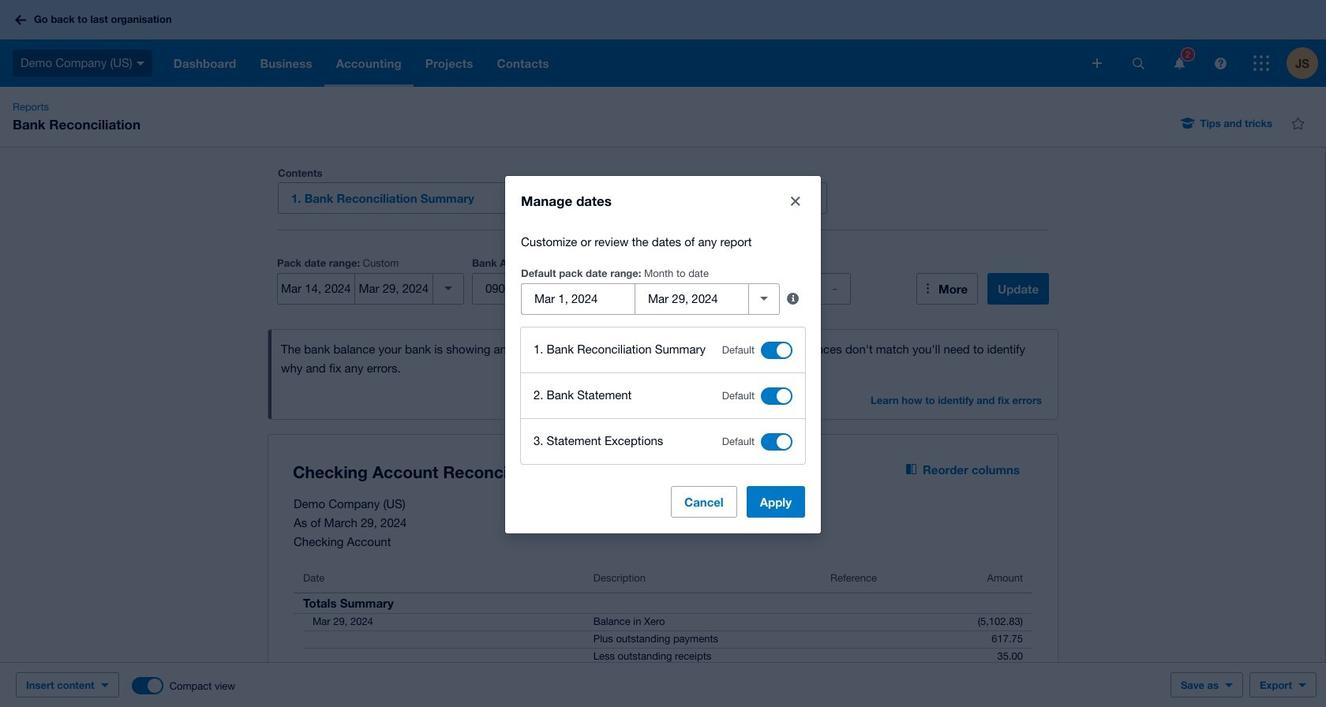 Task type: vqa. For each thing, say whether or not it's contained in the screenshot.
the rightmost "Select start date" Field
yes



Task type: locate. For each thing, give the bounding box(es) containing it.
2 horizontal spatial svg image
[[1253, 55, 1269, 71]]

0 horizontal spatial select end date field
[[356, 273, 432, 303]]

default pack date range element
[[521, 263, 805, 327]]

status
[[268, 330, 1058, 419]]

svg image
[[15, 15, 26, 25], [1132, 57, 1144, 69], [1174, 57, 1184, 69], [136, 61, 144, 65]]

dialog
[[505, 176, 821, 533]]

1 horizontal spatial select end date field
[[635, 284, 748, 314]]

select end date field inside default pack date range element
[[635, 284, 748, 314]]

0 horizontal spatial svg image
[[1092, 58, 1102, 68]]

select start date field inside default pack date range element
[[522, 284, 635, 314]]

Select end date field
[[356, 273, 432, 303], [635, 284, 748, 314]]

svg image
[[1253, 55, 1269, 71], [1214, 57, 1226, 69], [1092, 58, 1102, 68]]

1 horizontal spatial select start date field
[[522, 284, 635, 314]]

banner
[[0, 0, 1326, 87]]

Select start date field
[[278, 273, 355, 303], [522, 284, 635, 314]]

Report title field
[[289, 454, 868, 491]]



Task type: describe. For each thing, give the bounding box(es) containing it.
Bank statement ending balance number field
[[668, 273, 850, 303]]

report output element
[[294, 564, 1032, 707]]

0 horizontal spatial select start date field
[[278, 273, 355, 303]]

1 horizontal spatial svg image
[[1214, 57, 1226, 69]]



